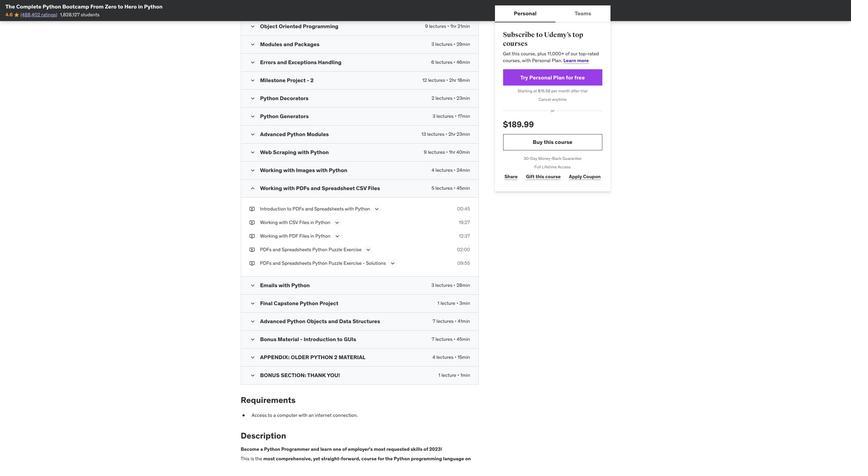 Task type: vqa. For each thing, say whether or not it's contained in the screenshot.


Task type: locate. For each thing, give the bounding box(es) containing it.
0 vertical spatial files
[[368, 185, 380, 192]]

4 small image from the top
[[249, 300, 256, 307]]

show lecture description image for pdfs and spreadsheets python puzzle exercise - solutions
[[389, 260, 396, 267]]

- right the material
[[300, 336, 302, 343]]

• for modules and packages
[[454, 41, 455, 47]]

2 exercise from the top
[[344, 260, 362, 266]]

with left 'an'
[[299, 412, 308, 419]]

0 vertical spatial 2hr
[[449, 77, 456, 83]]

1 horizontal spatial for
[[566, 74, 573, 81]]

lectures for web scraping with python
[[428, 149, 445, 155]]

02:00
[[457, 247, 470, 253]]

0 horizontal spatial for
[[378, 456, 384, 462]]

milestone project - 2
[[260, 77, 314, 84]]

• down 4 lectures • 24min
[[454, 185, 456, 191]]

4 working from the top
[[260, 233, 278, 239]]

1 horizontal spatial 2
[[334, 354, 337, 361]]

8 small image from the top
[[249, 282, 256, 289]]

spreadsheets down working with pdfs and spreadsheet csv files
[[314, 206, 344, 212]]

plus
[[537, 51, 546, 57]]

show lecture description image for python
[[334, 233, 341, 240]]

lectures up 3 lectures • 29min
[[429, 23, 446, 29]]

access inside 30-day money-back guarantee full lifetime access
[[558, 164, 571, 169]]

1 small image from the top
[[249, 59, 256, 66]]

the down requested
[[385, 456, 393, 462]]

in
[[138, 3, 143, 10], [310, 220, 314, 226], [310, 233, 314, 239]]

course up back
[[555, 139, 572, 146]]

0 vertical spatial access
[[558, 164, 571, 169]]

2 for milestone project - 2
[[310, 77, 314, 84]]

2 vertical spatial 2
[[334, 354, 337, 361]]

generators
[[280, 113, 309, 120]]

• left 24min
[[454, 167, 456, 173]]

2 vertical spatial files
[[299, 233, 309, 239]]

small image for milestone
[[249, 77, 256, 84]]

access down back
[[558, 164, 571, 169]]

ratings)
[[41, 12, 57, 18]]

introduction down 'advanced python objects and data structures'
[[304, 336, 336, 343]]

1 vertical spatial personal
[[532, 57, 551, 63]]

1 vertical spatial 2hr
[[448, 131, 455, 137]]

guis
[[344, 336, 356, 343]]

subscribe
[[503, 31, 535, 39]]

0 vertical spatial 3
[[431, 41, 434, 47]]

• left 3min
[[457, 300, 458, 307]]

4 lectures • 15min
[[432, 354, 470, 361]]

0 vertical spatial 1hr
[[450, 23, 456, 29]]

1 horizontal spatial the
[[385, 456, 393, 462]]

small image for emails with python
[[249, 282, 256, 289]]

to right zero
[[118, 3, 123, 10]]

0 vertical spatial in
[[138, 3, 143, 10]]

2hr down "3 lectures • 17min"
[[448, 131, 455, 137]]

description
[[241, 431, 286, 441]]

an
[[309, 412, 314, 419]]

1 45min from the top
[[457, 185, 470, 191]]

lectures up 4 lectures • 15min
[[435, 336, 453, 343]]

1 vertical spatial exercise
[[344, 260, 362, 266]]

1 vertical spatial access
[[252, 412, 267, 419]]

small image for errors
[[249, 59, 256, 66]]

1 vertical spatial 23min
[[457, 131, 470, 137]]

• left 41min
[[455, 318, 457, 325]]

2hr left 18min
[[449, 77, 456, 83]]

3 small image from the top
[[249, 113, 256, 120]]

lectures for errors and exceptions handling
[[435, 59, 452, 65]]

2hr for milestone project - 2
[[449, 77, 456, 83]]

coupon
[[583, 174, 601, 180]]

1 vertical spatial show lecture description image
[[365, 247, 372, 254]]

- left solutions
[[363, 260, 365, 266]]

csv
[[356, 185, 367, 192], [289, 220, 298, 226]]

bonus
[[260, 372, 280, 379]]

0 vertical spatial 7
[[433, 318, 435, 325]]

0 vertical spatial introduction
[[260, 206, 286, 212]]

• left the 17min
[[455, 113, 457, 119]]

project up decorators
[[287, 77, 306, 84]]

lecture
[[441, 300, 455, 307], [441, 372, 456, 379]]

this right buy
[[544, 139, 554, 146]]

3 up 13 lectures • 2hr 23min
[[433, 113, 435, 119]]

3 working from the top
[[260, 220, 278, 226]]

1 vertical spatial 1hr
[[449, 149, 455, 155]]

0 vertical spatial for
[[566, 74, 573, 81]]

per
[[551, 88, 557, 94]]

5 small image from the top
[[249, 149, 256, 156]]

1 horizontal spatial introduction
[[304, 336, 336, 343]]

1 for bonus section: thank you!
[[438, 372, 440, 379]]

2 vertical spatial spreadsheets
[[282, 260, 311, 266]]

the complete python bootcamp from zero to hero in python
[[5, 3, 163, 10]]

for inside most comprehensive, yet straight-forward, course for the python programming language on udemy!
[[378, 456, 384, 462]]

introduction up working with csv files in python
[[260, 206, 286, 212]]

personal inside button
[[514, 10, 537, 17]]

language
[[443, 456, 464, 462]]

1 vertical spatial 4
[[432, 354, 435, 361]]

1 vertical spatial most
[[263, 456, 275, 462]]

• for bonus material - introduction to guis
[[454, 336, 456, 343]]

10 small image from the top
[[249, 372, 256, 379]]

1 vertical spatial show lecture description image
[[334, 220, 341, 226]]

0 horizontal spatial project
[[287, 77, 306, 84]]

to down requirements
[[268, 412, 272, 419]]

1 vertical spatial for
[[378, 456, 384, 462]]

1 horizontal spatial -
[[307, 77, 309, 84]]

most right is
[[263, 456, 275, 462]]

0 vertical spatial project
[[287, 77, 306, 84]]

1 puzzle from the top
[[329, 247, 342, 253]]

4 small image from the top
[[249, 131, 256, 138]]

and up emails
[[273, 260, 281, 266]]

1 working from the top
[[260, 167, 282, 174]]

to for introduction to pdfs and spreadsheets with python
[[287, 206, 291, 212]]

0 vertical spatial advanced
[[260, 131, 286, 138]]

exercise up pdfs and spreadsheets python puzzle exercise - solutions
[[344, 247, 362, 253]]

complete
[[16, 3, 41, 10]]

0 vertical spatial -
[[307, 77, 309, 84]]

puzzle
[[329, 247, 342, 253], [329, 260, 342, 266]]

of right skills
[[424, 447, 428, 453]]

lecture for bonus section: thank you!
[[441, 372, 456, 379]]

lectures for milestone project - 2
[[428, 77, 445, 83]]

1 advanced from the top
[[260, 131, 286, 138]]

2 vertical spatial -
[[300, 336, 302, 343]]

and
[[283, 41, 293, 48], [277, 59, 287, 66], [311, 185, 320, 192], [305, 206, 313, 212], [273, 247, 281, 253], [273, 260, 281, 266], [328, 318, 338, 325], [311, 447, 319, 453]]

2 working from the top
[[260, 185, 282, 192]]

1 for final capstone python project
[[438, 300, 439, 307]]

46min
[[457, 59, 470, 65]]

0 horizontal spatial the
[[255, 456, 262, 462]]

45min down 24min
[[457, 185, 470, 191]]

access down requirements
[[252, 412, 267, 419]]

1 vertical spatial 3
[[433, 113, 435, 119]]

1 23min from the top
[[457, 95, 470, 101]]

3 left 28min
[[431, 282, 434, 289]]

1 down 3 lectures • 28min
[[438, 300, 439, 307]]

packages
[[294, 41, 319, 48]]

1hr
[[450, 23, 456, 29], [449, 149, 455, 155]]

3 for emails with python
[[431, 282, 434, 289]]

lectures down 12 lectures • 2hr 18min
[[435, 95, 453, 101]]

7 small image from the top
[[249, 185, 256, 192]]

small image for advanced python modules
[[249, 131, 256, 138]]

files for working with csv files in python
[[299, 220, 309, 226]]

• for errors and exceptions handling
[[454, 59, 455, 65]]

tab list
[[495, 5, 610, 22]]

6 small image from the top
[[249, 167, 256, 174]]

spreadsheets
[[314, 206, 344, 212], [282, 247, 311, 253], [282, 260, 311, 266]]

small image
[[249, 23, 256, 30], [249, 41, 256, 48], [249, 113, 256, 120], [249, 131, 256, 138], [249, 149, 256, 156], [249, 167, 256, 174], [249, 185, 256, 192], [249, 282, 256, 289], [249, 354, 256, 361], [249, 372, 256, 379]]

(488,402 ratings)
[[21, 12, 57, 18]]

csv up pdf
[[289, 220, 298, 226]]

0 vertical spatial a
[[273, 412, 276, 419]]

exercise left solutions
[[344, 260, 362, 266]]

images
[[296, 167, 315, 174]]

0 horizontal spatial modules
[[260, 41, 282, 48]]

0 vertical spatial 9
[[425, 23, 428, 29]]

2 vertical spatial in
[[310, 233, 314, 239]]

9 small image from the top
[[249, 354, 256, 361]]

• for milestone project - 2
[[446, 77, 448, 83]]

lecture left "1min"
[[441, 372, 456, 379]]

1 vertical spatial 7
[[432, 336, 434, 343]]

0 vertical spatial 2
[[310, 77, 314, 84]]

small image for modules and packages
[[249, 41, 256, 48]]

1 vertical spatial in
[[310, 220, 314, 226]]

• left 28min
[[454, 282, 455, 289]]

12:37
[[459, 233, 470, 239]]

this up courses,
[[512, 51, 520, 57]]

2 vertical spatial this
[[536, 174, 544, 180]]

2 45min from the top
[[457, 336, 470, 343]]

and up working with csv files in python
[[305, 206, 313, 212]]

0 vertical spatial 45min
[[457, 185, 470, 191]]

gift this course
[[526, 174, 561, 180]]

7 for bonus material - introduction to guis
[[432, 336, 434, 343]]

personal down plus
[[532, 57, 551, 63]]

plan.
[[552, 57, 562, 63]]

0 horizontal spatial a
[[260, 447, 263, 453]]

at
[[533, 88, 537, 94]]

xsmall image for working with csv files in python
[[249, 220, 255, 226]]

course
[[555, 139, 572, 146], [545, 174, 561, 180], [361, 456, 377, 462]]

1 vertical spatial puzzle
[[329, 260, 342, 266]]

1 vertical spatial csv
[[289, 220, 298, 226]]

0 vertical spatial modules
[[260, 41, 282, 48]]

2023!
[[429, 447, 442, 453]]

3 for modules and packages
[[431, 41, 434, 47]]

gift
[[526, 174, 535, 180]]

5 small image from the top
[[249, 318, 256, 325]]

working
[[260, 167, 282, 174], [260, 185, 282, 192], [260, 220, 278, 226], [260, 233, 278, 239]]

lectures left 28min
[[435, 282, 452, 289]]

2
[[310, 77, 314, 84], [432, 95, 434, 101], [334, 354, 337, 361]]

1 vertical spatial a
[[260, 447, 263, 453]]

spreadsheets for pdfs and spreadsheets python puzzle exercise - solutions
[[282, 260, 311, 266]]

23min down 18min
[[457, 95, 470, 101]]

1 vertical spatial files
[[299, 220, 309, 226]]

• left 29min
[[454, 41, 455, 47]]

2 puzzle from the top
[[329, 260, 342, 266]]

xsmall image for pdfs and spreadsheets python puzzle exercise
[[249, 247, 255, 253]]

1 vertical spatial lecture
[[441, 372, 456, 379]]

personal
[[514, 10, 537, 17], [532, 57, 551, 63], [529, 74, 552, 81]]

with right emails
[[279, 282, 290, 289]]

small image for appendix: older python 2 material
[[249, 354, 256, 361]]

1 small image from the top
[[249, 23, 256, 30]]

0 horizontal spatial access
[[252, 412, 267, 419]]

and down images
[[311, 185, 320, 192]]

get this course, plus 11,000+ of our top-rated courses, with personal plan.
[[503, 51, 599, 63]]

0 vertical spatial spreadsheets
[[314, 206, 344, 212]]

money-
[[538, 156, 552, 161]]

28min
[[457, 282, 470, 289]]

and down oriented on the left of the page
[[283, 41, 293, 48]]

1 vertical spatial advanced
[[260, 318, 286, 325]]

learn
[[320, 447, 332, 453]]

object
[[260, 23, 278, 30]]

2 small image from the top
[[249, 41, 256, 48]]

spreadsheets for pdfs and spreadsheets python puzzle exercise
[[282, 247, 311, 253]]

forward,
[[341, 456, 360, 462]]

try personal plan for free
[[520, 74, 585, 81]]

requirements
[[241, 395, 296, 406]]

lectures right 6
[[435, 59, 452, 65]]

lectures for appendix: older python 2 material
[[436, 354, 454, 361]]

• down 7 lectures • 41min
[[454, 336, 456, 343]]

• for web scraping with python
[[446, 149, 448, 155]]

to inside 'subscribe to udemy's top courses'
[[536, 31, 543, 39]]

0 horizontal spatial introduction
[[260, 206, 286, 212]]

• for advanced python modules
[[446, 131, 447, 137]]

to left udemy's on the top right of page
[[536, 31, 543, 39]]

internet
[[315, 412, 332, 419]]

24min
[[457, 167, 470, 173]]

small image
[[249, 59, 256, 66], [249, 77, 256, 84], [249, 95, 256, 102], [249, 300, 256, 307], [249, 318, 256, 325], [249, 336, 256, 343]]

0 horizontal spatial show lecture description image
[[334, 220, 341, 226]]

lectures right 13
[[427, 131, 444, 137]]

modules down object on the left of page
[[260, 41, 282, 48]]

project up 'advanced python objects and data structures'
[[320, 300, 338, 307]]

1 horizontal spatial of
[[424, 447, 428, 453]]

2 small image from the top
[[249, 77, 256, 84]]

lectures for advanced python objects and data structures
[[437, 318, 454, 325]]

1 horizontal spatial show lecture description image
[[365, 247, 372, 254]]

3 small image from the top
[[249, 95, 256, 102]]

with down spreadsheet
[[345, 206, 354, 212]]

•
[[447, 23, 449, 29], [454, 41, 455, 47], [454, 59, 455, 65], [446, 77, 448, 83], [454, 95, 455, 101], [455, 113, 457, 119], [446, 131, 447, 137], [446, 149, 448, 155], [454, 167, 456, 173], [454, 185, 456, 191], [454, 282, 455, 289], [457, 300, 458, 307], [455, 318, 457, 325], [454, 336, 456, 343], [455, 354, 456, 361], [457, 372, 459, 379]]

$189.99
[[503, 119, 534, 130]]

2 right python
[[334, 354, 337, 361]]

9 for web scraping with python
[[424, 149, 427, 155]]

working with csv files in python
[[260, 220, 330, 226]]

show lecture description image
[[374, 206, 380, 213], [334, 220, 341, 226], [389, 260, 396, 267]]

6 small image from the top
[[249, 336, 256, 343]]

• for advanced python objects and data structures
[[455, 318, 457, 325]]

lectures left 41min
[[437, 318, 454, 325]]

1 vertical spatial spreadsheets
[[282, 247, 311, 253]]

lectures down 9 lectures • 1hr 40min
[[435, 167, 453, 173]]

to up working with csv files in python
[[287, 206, 291, 212]]

• left 46min
[[454, 59, 455, 65]]

2 for appendix: older python 2 material
[[334, 354, 337, 361]]

• left the 21min
[[447, 23, 449, 29]]

of left "our" at the right of the page
[[565, 51, 570, 57]]

show lecture description image up pdfs and spreadsheets python puzzle exercise
[[334, 233, 341, 240]]

0 horizontal spatial -
[[300, 336, 302, 343]]

12
[[422, 77, 427, 83]]

0 horizontal spatial 2
[[310, 77, 314, 84]]

starting at $16.58 per month after trial cancel anytime
[[518, 88, 588, 102]]

2 horizontal spatial -
[[363, 260, 365, 266]]

15min
[[458, 354, 470, 361]]

1 vertical spatial 2
[[432, 95, 434, 101]]

12 lectures • 2hr 18min
[[422, 77, 470, 83]]

small image for final
[[249, 300, 256, 307]]

1 horizontal spatial csv
[[356, 185, 367, 192]]

1hr left 40min
[[449, 149, 455, 155]]

• for emails with python
[[454, 282, 455, 289]]

lectures left 15min at the bottom of the page
[[436, 354, 454, 361]]

0 vertical spatial lecture
[[441, 300, 455, 307]]

• left 18min
[[446, 77, 448, 83]]

2 vertical spatial 3
[[431, 282, 434, 289]]

(488,402
[[21, 12, 40, 18]]

personal up $16.58
[[529, 74, 552, 81]]

for right forward,
[[378, 456, 384, 462]]

0 vertical spatial personal
[[514, 10, 537, 17]]

23min up 40min
[[457, 131, 470, 137]]

course,
[[521, 51, 536, 57]]

2 horizontal spatial of
[[565, 51, 570, 57]]

1 horizontal spatial show lecture description image
[[374, 206, 380, 213]]

web
[[260, 149, 272, 156]]

with down working with images with python
[[283, 185, 295, 192]]

- down exceptions
[[307, 77, 309, 84]]

0 vertical spatial puzzle
[[329, 247, 342, 253]]

1 vertical spatial 1
[[438, 372, 440, 379]]

lectures down 13 lectures • 2hr 23min
[[428, 149, 445, 155]]

1 horizontal spatial access
[[558, 164, 571, 169]]

0 vertical spatial 23min
[[457, 95, 470, 101]]

python
[[43, 3, 61, 10], [144, 3, 163, 10], [260, 95, 279, 102], [260, 113, 279, 120], [287, 131, 305, 138], [310, 149, 329, 156], [329, 167, 347, 174], [355, 206, 370, 212], [315, 220, 330, 226], [315, 233, 330, 239], [312, 247, 327, 253], [312, 260, 327, 266], [291, 282, 310, 289], [300, 300, 318, 307], [287, 318, 305, 325], [264, 447, 280, 453], [394, 456, 410, 462]]

show lecture description image
[[334, 233, 341, 240], [365, 247, 372, 254]]

full
[[534, 164, 541, 169]]

course down employer's at the bottom left of page
[[361, 456, 377, 462]]

programming
[[303, 23, 338, 30]]

2 advanced from the top
[[260, 318, 286, 325]]

this inside $189.99 buy this course
[[544, 139, 554, 146]]

2 horizontal spatial show lecture description image
[[389, 260, 396, 267]]

0 vertical spatial course
[[555, 139, 572, 146]]

show lecture description image up solutions
[[365, 247, 372, 254]]

2 the from the left
[[385, 456, 393, 462]]

exercise for pdfs and spreadsheets python puzzle exercise - solutions
[[344, 260, 362, 266]]

3 up 6
[[431, 41, 434, 47]]

capstone
[[274, 300, 299, 307]]

2 vertical spatial show lecture description image
[[389, 260, 396, 267]]

small image for working with pdfs and spreadsheet csv files
[[249, 185, 256, 192]]

top-
[[579, 51, 588, 57]]

1 lecture • 3min
[[438, 300, 470, 307]]

lectures right 12
[[428, 77, 445, 83]]

pdfs
[[296, 185, 310, 192], [293, 206, 304, 212], [260, 247, 272, 253], [260, 260, 272, 266]]

- for milestone project - 2
[[307, 77, 309, 84]]

to
[[118, 3, 123, 10], [536, 31, 543, 39], [287, 206, 291, 212], [337, 336, 343, 343], [268, 412, 272, 419]]

lectures right 5
[[435, 185, 453, 191]]

1 vertical spatial 9
[[424, 149, 427, 155]]

show lecture description image for working with csv files in python
[[334, 220, 341, 226]]

in right "hero"
[[138, 3, 143, 10]]

1 horizontal spatial modules
[[307, 131, 329, 138]]

45min up 15min at the bottom of the page
[[457, 336, 470, 343]]

0 horizontal spatial show lecture description image
[[334, 233, 341, 240]]

• for bonus section: thank you!
[[457, 372, 459, 379]]

2 down exceptions
[[310, 77, 314, 84]]

working for working with pdf files in python
[[260, 233, 278, 239]]

0 vertical spatial exercise
[[344, 247, 362, 253]]

1 vertical spatial 45min
[[457, 336, 470, 343]]

xsmall image for introduction to pdfs and spreadsheets with python
[[249, 206, 255, 213]]

1 vertical spatial this
[[544, 139, 554, 146]]

working with images with python
[[260, 167, 347, 174]]

final
[[260, 300, 273, 307]]

0 vertical spatial show lecture description image
[[374, 206, 380, 213]]

4 down 7 lectures • 45min
[[432, 354, 435, 361]]

a right the become
[[260, 447, 263, 453]]

0 vertical spatial most
[[374, 447, 385, 453]]

5 lectures • 45min
[[432, 185, 470, 191]]

advanced
[[260, 131, 286, 138], [260, 318, 286, 325]]

course down lifetime
[[545, 174, 561, 180]]

pdfs up working with csv files in python
[[293, 206, 304, 212]]

a
[[273, 412, 276, 419], [260, 447, 263, 453]]

• up 9 lectures • 1hr 40min
[[446, 131, 447, 137]]

lectures up 13 lectures • 2hr 23min
[[437, 113, 454, 119]]

pdfs and spreadsheets python puzzle exercise
[[260, 247, 362, 253]]

0 horizontal spatial most
[[263, 456, 275, 462]]

small image for object oriented programming
[[249, 23, 256, 30]]

lectures for python generators
[[437, 113, 454, 119]]

2 down 12 lectures • 2hr 18min
[[432, 95, 434, 101]]

• up "3 lectures • 17min"
[[454, 95, 455, 101]]

1 horizontal spatial project
[[320, 300, 338, 307]]

0 vertical spatial show lecture description image
[[334, 233, 341, 240]]

a left computer
[[273, 412, 276, 419]]

programming
[[411, 456, 442, 462]]

python inside most comprehensive, yet straight-forward, course for the python programming language on udemy!
[[394, 456, 410, 462]]

0 vertical spatial 4
[[432, 167, 434, 173]]

and down working with pdf files in python at the bottom left
[[273, 247, 281, 253]]

back
[[552, 156, 561, 161]]

• for python decorators
[[454, 95, 455, 101]]

2 vertical spatial course
[[361, 456, 377, 462]]

this inside get this course, plus 11,000+ of our top-rated courses, with personal plan.
[[512, 51, 520, 57]]

of right one
[[342, 447, 347, 453]]

this
[[241, 456, 250, 462]]

6 lectures • 46min
[[431, 59, 470, 65]]

spreadsheets down working with pdf files in python at the bottom left
[[282, 247, 311, 253]]

xsmall image
[[249, 206, 255, 213], [249, 220, 255, 226], [249, 233, 255, 240], [249, 247, 255, 253], [241, 412, 246, 419]]

1hr left the 21min
[[450, 23, 456, 29]]

for left free
[[566, 74, 573, 81]]

to for subscribe to udemy's top courses
[[536, 31, 543, 39]]

show lecture description image for introduction to pdfs and spreadsheets with python
[[374, 206, 380, 213]]

with inside get this course, plus 11,000+ of our top-rated courses, with personal plan.
[[522, 57, 531, 63]]

1 exercise from the top
[[344, 247, 362, 253]]

4 up 5
[[432, 167, 434, 173]]

0 vertical spatial this
[[512, 51, 520, 57]]

csv right spreadsheet
[[356, 185, 367, 192]]



Task type: describe. For each thing, give the bounding box(es) containing it.
pdfs right xsmall image
[[260, 260, 272, 266]]

is
[[251, 456, 254, 462]]

18min
[[457, 77, 470, 83]]

lectures for working with images with python
[[435, 167, 453, 173]]

7 lectures • 41min
[[433, 318, 470, 325]]

or
[[551, 108, 554, 113]]

in for working with csv files in python
[[310, 220, 314, 226]]

files for working with pdf files in python
[[299, 233, 309, 239]]

1 vertical spatial introduction
[[304, 336, 336, 343]]

• for object oriented programming
[[447, 23, 449, 29]]

00:45
[[457, 206, 470, 212]]

personal inside get this course, plus 11,000+ of our top-rated courses, with personal plan.
[[532, 57, 551, 63]]

2hr for advanced python modules
[[448, 131, 455, 137]]

milestone
[[260, 77, 286, 84]]

lectures for advanced python modules
[[427, 131, 444, 137]]

trial
[[580, 88, 588, 94]]

exercise for pdfs and spreadsheets python puzzle exercise
[[344, 247, 362, 253]]

lectures for bonus material - introduction to guis
[[435, 336, 453, 343]]

starting
[[518, 88, 532, 94]]

working for working with images with python
[[260, 167, 282, 174]]

hero
[[124, 3, 137, 10]]

lectures for working with pdfs and spreadsheet csv files
[[435, 185, 453, 191]]

get
[[503, 51, 511, 57]]

small image for bonus
[[249, 336, 256, 343]]

course inside $189.99 buy this course
[[555, 139, 572, 146]]

40min
[[456, 149, 470, 155]]

exceptions
[[288, 59, 317, 66]]

and left 'data'
[[328, 318, 338, 325]]

oriented
[[279, 23, 302, 30]]

small image for working with images with python
[[249, 167, 256, 174]]

1hr for web scraping with python
[[449, 149, 455, 155]]

$189.99 buy this course
[[503, 119, 572, 146]]

day
[[530, 156, 537, 161]]

small image for python
[[249, 95, 256, 102]]

• for working with pdfs and spreadsheet csv files
[[454, 185, 456, 191]]

structures
[[353, 318, 380, 325]]

2 lectures • 23min
[[432, 95, 470, 101]]

3 for python generators
[[433, 113, 435, 119]]

udemy's
[[544, 31, 571, 39]]

in for working with pdf files in python
[[310, 233, 314, 239]]

to for access to a computer with an internet connection.
[[268, 412, 272, 419]]

emails
[[260, 282, 277, 289]]

this for course,
[[512, 51, 520, 57]]

data
[[339, 318, 351, 325]]

of inside get this course, plus 11,000+ of our top-rated courses, with personal plan.
[[565, 51, 570, 57]]

with right images
[[316, 167, 328, 174]]

this is the
[[241, 456, 263, 462]]

cancel
[[539, 97, 551, 102]]

1 the from the left
[[255, 456, 262, 462]]

$16.58
[[538, 88, 550, 94]]

the inside most comprehensive, yet straight-forward, course for the python programming language on udemy!
[[385, 456, 393, 462]]

3 lectures • 29min
[[431, 41, 470, 47]]

1 horizontal spatial a
[[273, 412, 276, 419]]

45min for working with pdfs and spreadsheet csv files
[[457, 185, 470, 191]]

1 vertical spatial modules
[[307, 131, 329, 138]]

puzzle for pdfs and spreadsheets python puzzle exercise
[[329, 247, 342, 253]]

1,828,127 students
[[60, 12, 99, 18]]

working for working with pdfs and spreadsheet csv files
[[260, 185, 282, 192]]

4.6
[[5, 12, 13, 18]]

lectures for emails with python
[[435, 282, 452, 289]]

computer
[[277, 412, 297, 419]]

learn more
[[564, 57, 589, 63]]

with up working with images with python
[[298, 149, 309, 156]]

lectures for python decorators
[[435, 95, 453, 101]]

to left "guis"
[[337, 336, 343, 343]]

1 horizontal spatial most
[[374, 447, 385, 453]]

tab list containing personal
[[495, 5, 610, 22]]

5
[[432, 185, 434, 191]]

2 horizontal spatial 2
[[432, 95, 434, 101]]

students
[[81, 12, 99, 18]]

29min
[[457, 41, 470, 47]]

xsmall image
[[249, 260, 255, 267]]

and right errors
[[277, 59, 287, 66]]

with left images
[[283, 167, 295, 174]]

rated
[[588, 51, 599, 57]]

4 for material
[[432, 354, 435, 361]]

45min for bonus material - introduction to guis
[[457, 336, 470, 343]]

personal button
[[495, 5, 556, 22]]

lectures for modules and packages
[[435, 41, 452, 47]]

6
[[431, 59, 434, 65]]

apply
[[569, 174, 582, 180]]

• for python generators
[[455, 113, 457, 119]]

python decorators
[[260, 95, 309, 102]]

30-day money-back guarantee full lifetime access
[[524, 156, 582, 169]]

learn more link
[[564, 57, 589, 63]]

advanced for advanced python modules
[[260, 131, 286, 138]]

7 lectures • 45min
[[432, 336, 470, 343]]

7 for advanced python objects and data structures
[[433, 318, 435, 325]]

buy this course button
[[503, 134, 602, 150]]

subscribe to udemy's top courses
[[503, 31, 583, 48]]

skills
[[411, 447, 422, 453]]

appendix: older python 2 material
[[260, 354, 365, 361]]

3 lectures • 28min
[[431, 282, 470, 289]]

gift this course link
[[525, 170, 562, 184]]

courses
[[503, 39, 528, 48]]

from
[[90, 3, 104, 10]]

on
[[465, 456, 471, 462]]

9 for object oriented programming
[[425, 23, 428, 29]]

1,828,127
[[60, 12, 80, 18]]

lecture for final capstone python project
[[441, 300, 455, 307]]

python generators
[[260, 113, 309, 120]]

4 for python
[[432, 167, 434, 173]]

21min
[[458, 23, 470, 29]]

course inside most comprehensive, yet straight-forward, course for the python programming language on udemy!
[[361, 456, 377, 462]]

pdfs down working with pdf files in python at the bottom left
[[260, 247, 272, 253]]

older
[[291, 354, 309, 361]]

small image for python generators
[[249, 113, 256, 120]]

1 vertical spatial course
[[545, 174, 561, 180]]

connection.
[[333, 412, 358, 419]]

pdfs down working with images with python
[[296, 185, 310, 192]]

2 23min from the top
[[457, 131, 470, 137]]

scraping
[[273, 149, 296, 156]]

object oriented programming
[[260, 23, 338, 30]]

courses,
[[503, 57, 521, 63]]

0 vertical spatial csv
[[356, 185, 367, 192]]

working for working with csv files in python
[[260, 220, 278, 226]]

puzzle for pdfs and spreadsheets python puzzle exercise - solutions
[[329, 260, 342, 266]]

• for appendix: older python 2 material
[[455, 354, 456, 361]]

material
[[278, 336, 299, 343]]

small image for advanced
[[249, 318, 256, 325]]

errors and exceptions handling
[[260, 59, 341, 66]]

41min
[[458, 318, 470, 325]]

most inside most comprehensive, yet straight-forward, course for the python programming language on udemy!
[[263, 456, 275, 462]]

advanced for advanced python objects and data structures
[[260, 318, 286, 325]]

13
[[421, 131, 426, 137]]

• for working with images with python
[[454, 167, 456, 173]]

python
[[310, 354, 333, 361]]

0 horizontal spatial csv
[[289, 220, 298, 226]]

decorators
[[280, 95, 309, 102]]

lectures for object oriented programming
[[429, 23, 446, 29]]

- for bonus material - introduction to guis
[[300, 336, 302, 343]]

this for course
[[536, 174, 544, 180]]

3min
[[459, 300, 470, 307]]

modules and packages
[[260, 41, 319, 48]]

xsmall image for working with pdf files in python
[[249, 233, 255, 240]]

1 vertical spatial project
[[320, 300, 338, 307]]

free
[[574, 74, 585, 81]]

2 vertical spatial personal
[[529, 74, 552, 81]]

requested
[[386, 447, 410, 453]]

most comprehensive, yet straight-forward, course for the python programming language on udemy!
[[241, 456, 471, 463]]

spreadsheet
[[322, 185, 355, 192]]

more
[[577, 57, 589, 63]]

small image for bonus section: thank you!
[[249, 372, 256, 379]]

small image for web scraping with python
[[249, 149, 256, 156]]

udemy!
[[241, 463, 258, 463]]

1 vertical spatial -
[[363, 260, 365, 266]]

17min
[[458, 113, 470, 119]]

yet
[[313, 456, 320, 462]]

with up working with pdf files in python at the bottom left
[[279, 220, 288, 226]]

1hr for object oriented programming
[[450, 23, 456, 29]]

one
[[333, 447, 341, 453]]

pdfs and spreadsheets python puzzle exercise - solutions
[[260, 260, 386, 266]]

and up the yet
[[311, 447, 319, 453]]

teams button
[[556, 5, 610, 22]]

with left pdf
[[279, 233, 288, 239]]

09:55
[[457, 260, 470, 266]]

errors
[[260, 59, 276, 66]]

guarantee
[[562, 156, 582, 161]]

0 horizontal spatial of
[[342, 447, 347, 453]]

show lecture description image for exercise
[[365, 247, 372, 254]]

• for final capstone python project
[[457, 300, 458, 307]]

learn
[[564, 57, 576, 63]]



